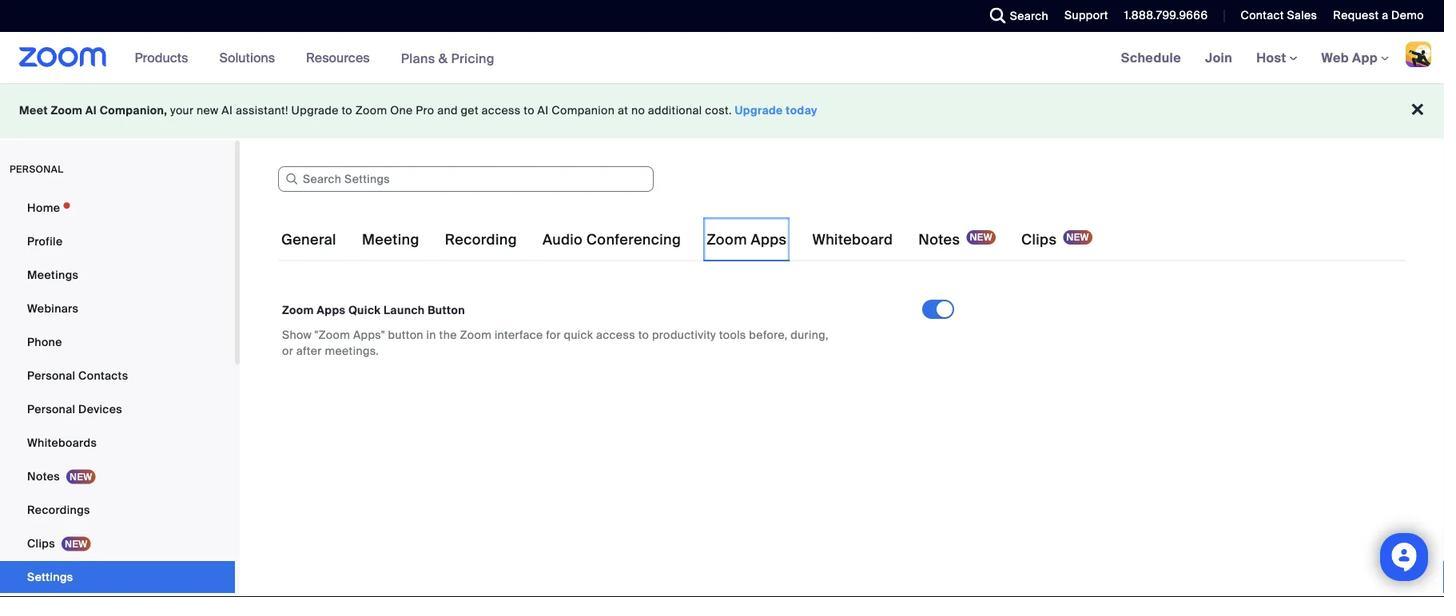 Task type: locate. For each thing, give the bounding box(es) containing it.
zoom inside tabs of my account settings page tab list
[[707, 231, 747, 249]]

1 horizontal spatial ai
[[222, 103, 233, 118]]

1 vertical spatial personal
[[27, 402, 75, 416]]

2 personal from the top
[[27, 402, 75, 416]]

pro
[[416, 103, 434, 118]]

meet zoom ai companion, footer
[[0, 83, 1444, 138]]

host button
[[1257, 49, 1298, 66]]

apps inside tabs of my account settings page tab list
[[751, 231, 787, 249]]

personal down phone
[[27, 368, 75, 383]]

meeting
[[362, 231, 419, 249]]

personal contacts link
[[0, 360, 235, 392]]

web
[[1322, 49, 1349, 66]]

zoom apps
[[707, 231, 787, 249]]

banner
[[0, 32, 1444, 84]]

personal menu menu
[[0, 192, 235, 597]]

0 horizontal spatial access
[[482, 103, 521, 118]]

notes
[[919, 231, 960, 249], [27, 469, 60, 484]]

1 vertical spatial access
[[596, 327, 635, 342]]

1 horizontal spatial upgrade
[[735, 103, 783, 118]]

profile link
[[0, 225, 235, 257]]

3 ai from the left
[[538, 103, 549, 118]]

profile picture image
[[1406, 42, 1432, 67]]

zoom logo image
[[19, 47, 107, 67]]

0 horizontal spatial upgrade
[[291, 103, 339, 118]]

access right quick
[[596, 327, 635, 342]]

at
[[618, 103, 628, 118]]

0 vertical spatial clips
[[1022, 231, 1057, 249]]

ai left companion,
[[85, 103, 97, 118]]

ai
[[85, 103, 97, 118], [222, 103, 233, 118], [538, 103, 549, 118]]

conferencing
[[587, 231, 681, 249]]

apps"
[[353, 327, 385, 342]]

settings
[[27, 570, 73, 584]]

1 vertical spatial notes
[[27, 469, 60, 484]]

0 horizontal spatial ai
[[85, 103, 97, 118]]

0 vertical spatial apps
[[751, 231, 787, 249]]

0 vertical spatial notes
[[919, 231, 960, 249]]

access right the get
[[482, 103, 521, 118]]

to left productivity on the left bottom of page
[[638, 327, 649, 342]]

button
[[428, 303, 465, 317]]

zoom inside show "zoom apps" button in the zoom interface for quick access to productivity tools before, during, or after meetings.
[[460, 327, 492, 342]]

2 horizontal spatial ai
[[538, 103, 549, 118]]

0 horizontal spatial clips
[[27, 536, 55, 551]]

settings link
[[0, 561, 235, 593]]

0 horizontal spatial apps
[[317, 303, 346, 317]]

meetings.
[[325, 343, 379, 358]]

1.888.799.9666 button
[[1113, 0, 1212, 32], [1125, 8, 1208, 23]]

cost.
[[705, 103, 732, 118]]

sales
[[1287, 8, 1318, 23]]

contacts
[[78, 368, 128, 383]]

recording
[[445, 231, 517, 249]]

2 horizontal spatial to
[[638, 327, 649, 342]]

1 horizontal spatial to
[[524, 103, 535, 118]]

1 upgrade from the left
[[291, 103, 339, 118]]

0 vertical spatial access
[[482, 103, 521, 118]]

to left companion at top left
[[524, 103, 535, 118]]

recordings
[[27, 502, 90, 517]]

contact sales link
[[1229, 0, 1322, 32], [1241, 8, 1318, 23]]

0 vertical spatial personal
[[27, 368, 75, 383]]

plans & pricing link
[[401, 50, 495, 67], [401, 50, 495, 67]]

upgrade
[[291, 103, 339, 118], [735, 103, 783, 118]]

personal for personal contacts
[[27, 368, 75, 383]]

to down "resources" "dropdown button"
[[342, 103, 353, 118]]

1 horizontal spatial access
[[596, 327, 635, 342]]

apps for zoom apps
[[751, 231, 787, 249]]

0 horizontal spatial notes
[[27, 469, 60, 484]]

personal up whiteboards
[[27, 402, 75, 416]]

meetings link
[[0, 259, 235, 291]]

ai right the new
[[222, 103, 233, 118]]

interface
[[495, 327, 543, 342]]

1 ai from the left
[[85, 103, 97, 118]]

upgrade down product information navigation
[[291, 103, 339, 118]]

1 horizontal spatial apps
[[751, 231, 787, 249]]

no
[[631, 103, 645, 118]]

tools
[[719, 327, 746, 342]]

1 vertical spatial apps
[[317, 303, 346, 317]]

apps
[[751, 231, 787, 249], [317, 303, 346, 317]]

join
[[1205, 49, 1233, 66]]

zoom
[[51, 103, 83, 118], [356, 103, 387, 118], [707, 231, 747, 249], [282, 303, 314, 317], [460, 327, 492, 342]]

&
[[439, 50, 448, 67]]

2 ai from the left
[[222, 103, 233, 118]]

ai left companion at top left
[[538, 103, 549, 118]]

clips inside tabs of my account settings page tab list
[[1022, 231, 1057, 249]]

1 horizontal spatial clips
[[1022, 231, 1057, 249]]

clips inside 'link'
[[27, 536, 55, 551]]

audio conferencing
[[543, 231, 681, 249]]

phone link
[[0, 326, 235, 358]]

today
[[786, 103, 818, 118]]

to
[[342, 103, 353, 118], [524, 103, 535, 118], [638, 327, 649, 342]]

request a demo link
[[1322, 0, 1444, 32], [1334, 8, 1424, 23]]

1 horizontal spatial notes
[[919, 231, 960, 249]]

upgrade right cost. in the top of the page
[[735, 103, 783, 118]]

during,
[[791, 327, 829, 342]]

or
[[282, 343, 293, 358]]

the
[[439, 327, 457, 342]]

a
[[1382, 8, 1389, 23]]

your
[[170, 103, 194, 118]]

1 personal from the top
[[27, 368, 75, 383]]

banner containing products
[[0, 32, 1444, 84]]

notes inside personal menu menu
[[27, 469, 60, 484]]

personal
[[27, 368, 75, 383], [27, 402, 75, 416]]

profile
[[27, 234, 63, 249]]

access
[[482, 103, 521, 118], [596, 327, 635, 342]]

1 vertical spatial clips
[[27, 536, 55, 551]]

one
[[390, 103, 413, 118]]

support link
[[1053, 0, 1113, 32], [1065, 8, 1109, 23]]

search
[[1010, 8, 1049, 23]]



Task type: describe. For each thing, give the bounding box(es) containing it.
general
[[281, 231, 336, 249]]

recordings link
[[0, 494, 235, 526]]

after
[[296, 343, 322, 358]]

zoom apps quick launch button
[[282, 303, 465, 317]]

plans & pricing
[[401, 50, 495, 67]]

home
[[27, 200, 60, 215]]

apps for zoom apps quick launch button
[[317, 303, 346, 317]]

personal for personal devices
[[27, 402, 75, 416]]

button
[[388, 327, 424, 342]]

"zoom
[[315, 327, 350, 342]]

access inside show "zoom apps" button in the zoom interface for quick access to productivity tools before, during, or after meetings.
[[596, 327, 635, 342]]

join link
[[1193, 32, 1245, 83]]

products button
[[135, 32, 195, 83]]

schedule link
[[1109, 32, 1193, 83]]

1.888.799.9666
[[1125, 8, 1208, 23]]

quick
[[348, 303, 381, 317]]

web app button
[[1322, 49, 1389, 66]]

meetings
[[27, 267, 79, 282]]

meet zoom ai companion, your new ai assistant! upgrade to zoom one pro and get access to ai companion at no additional cost. upgrade today
[[19, 103, 818, 118]]

upgrade today link
[[735, 103, 818, 118]]

app
[[1353, 49, 1378, 66]]

companion,
[[100, 103, 167, 118]]

personal devices link
[[0, 393, 235, 425]]

contact
[[1241, 8, 1284, 23]]

for
[[546, 327, 561, 342]]

get
[[461, 103, 479, 118]]

before,
[[749, 327, 788, 342]]

companion
[[552, 103, 615, 118]]

show
[[282, 327, 312, 342]]

request a demo
[[1334, 8, 1424, 23]]

assistant!
[[236, 103, 288, 118]]

notes inside tabs of my account settings page tab list
[[919, 231, 960, 249]]

resources button
[[306, 32, 377, 83]]

webinars
[[27, 301, 79, 316]]

whiteboards link
[[0, 427, 235, 459]]

support
[[1065, 8, 1109, 23]]

and
[[437, 103, 458, 118]]

pricing
[[451, 50, 495, 67]]

2 upgrade from the left
[[735, 103, 783, 118]]

quick
[[564, 327, 593, 342]]

schedule
[[1121, 49, 1181, 66]]

resources
[[306, 49, 370, 66]]

product information navigation
[[123, 32, 507, 84]]

meet
[[19, 103, 48, 118]]

personal contacts
[[27, 368, 128, 383]]

additional
[[648, 103, 702, 118]]

launch
[[384, 303, 425, 317]]

0 horizontal spatial to
[[342, 103, 353, 118]]

whiteboards
[[27, 435, 97, 450]]

productivity
[[652, 327, 716, 342]]

demo
[[1392, 8, 1424, 23]]

access inside "meet zoom ai companion," footer
[[482, 103, 521, 118]]

personal
[[10, 163, 64, 175]]

webinars link
[[0, 293, 235, 325]]

to inside show "zoom apps" button in the zoom interface for quick access to productivity tools before, during, or after meetings.
[[638, 327, 649, 342]]

search button
[[978, 0, 1053, 32]]

host
[[1257, 49, 1290, 66]]

solutions
[[219, 49, 275, 66]]

solutions button
[[219, 32, 282, 83]]

tabs of my account settings page tab list
[[278, 217, 1096, 262]]

request
[[1334, 8, 1379, 23]]

contact sales
[[1241, 8, 1318, 23]]

home link
[[0, 192, 235, 224]]

web app
[[1322, 49, 1378, 66]]

phone
[[27, 335, 62, 349]]

Search Settings text field
[[278, 166, 654, 192]]

new
[[197, 103, 219, 118]]

notes link
[[0, 460, 235, 492]]

devices
[[78, 402, 122, 416]]

meetings navigation
[[1109, 32, 1444, 84]]

show "zoom apps" button in the zoom interface for quick access to productivity tools before, during, or after meetings.
[[282, 327, 829, 358]]

in
[[427, 327, 436, 342]]

whiteboard
[[812, 231, 893, 249]]

plans
[[401, 50, 435, 67]]

personal devices
[[27, 402, 122, 416]]

products
[[135, 49, 188, 66]]

audio
[[543, 231, 583, 249]]

clips link
[[0, 528, 235, 560]]



Task type: vqa. For each thing, say whether or not it's contained in the screenshot.
middle AI
yes



